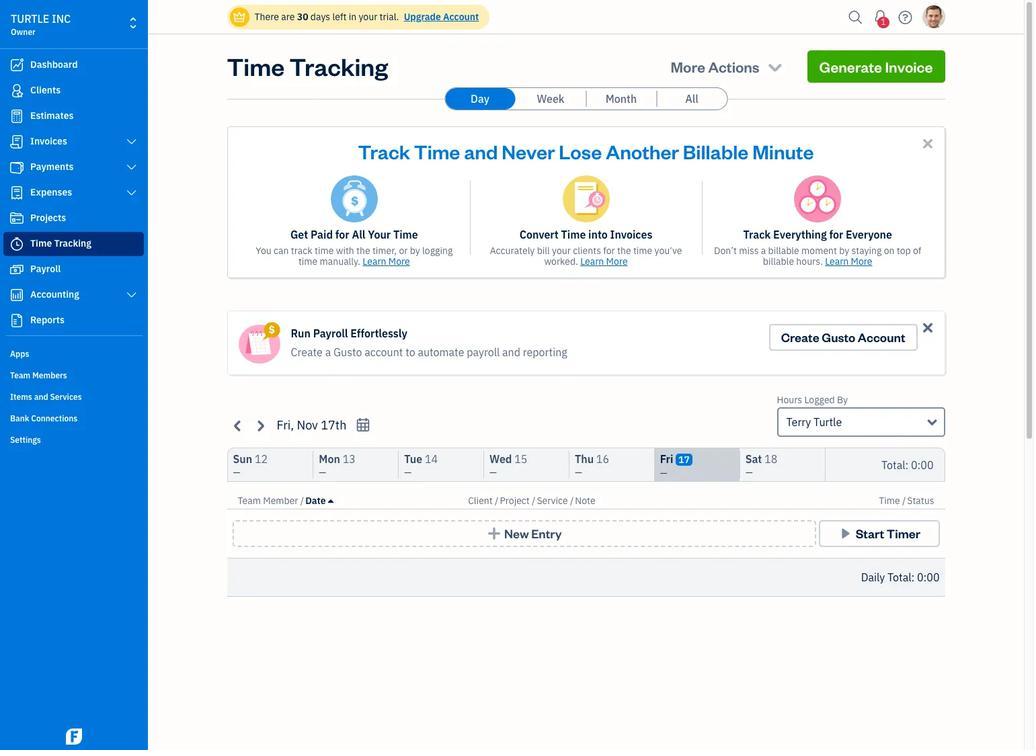 Task type: describe. For each thing, give the bounding box(es) containing it.
3 / from the left
[[532, 495, 536, 507]]

expense image
[[9, 186, 25, 200]]

thu
[[575, 453, 594, 466]]

chevron large down image
[[125, 162, 138, 173]]

bank
[[10, 414, 29, 424]]

get paid for all your time
[[290, 228, 418, 241]]

connections
[[31, 414, 78, 424]]

services
[[50, 392, 82, 402]]

0 vertical spatial total
[[882, 458, 906, 472]]

the for all
[[356, 245, 370, 257]]

0 horizontal spatial account
[[443, 11, 479, 23]]

crown image
[[232, 10, 246, 24]]

with
[[336, 245, 354, 257]]

another
[[606, 139, 679, 164]]

bank connections
[[10, 414, 78, 424]]

time down paid
[[315, 245, 334, 257]]

don't miss a billable moment by staying on top of billable hours.
[[714, 245, 922, 268]]

client
[[468, 495, 493, 507]]

you
[[256, 245, 272, 257]]

1
[[881, 17, 886, 27]]

generate invoice
[[819, 57, 933, 76]]

trial.
[[380, 11, 399, 23]]

accounting link
[[3, 283, 144, 307]]

minute
[[753, 139, 814, 164]]

and inside run payroll effortlessly create a gusto account to automate payroll and reporting
[[502, 346, 521, 359]]

5 / from the left
[[902, 495, 906, 507]]

convert time into invoices
[[520, 228, 653, 241]]

a inside don't miss a billable moment by staying on top of billable hours.
[[761, 245, 766, 257]]

— for tue
[[404, 467, 412, 479]]

tracking inside main element
[[54, 237, 91, 250]]

timer
[[887, 526, 921, 541]]

payroll inside run payroll effortlessly create a gusto account to automate payroll and reporting
[[313, 327, 348, 340]]

run payroll effortlessly create a gusto account to automate payroll and reporting
[[291, 327, 567, 359]]

fri,
[[277, 418, 294, 433]]

get paid for all your time image
[[331, 176, 378, 223]]

0 horizontal spatial your
[[359, 11, 377, 23]]

clients
[[30, 84, 61, 96]]

16
[[596, 453, 609, 466]]

by inside you can track time with the timer, or by logging time manually.
[[410, 245, 420, 257]]

1 horizontal spatial :
[[912, 571, 915, 584]]

12
[[255, 453, 268, 466]]

entry
[[531, 526, 562, 541]]

team for team members
[[10, 371, 30, 381]]

fri
[[660, 453, 673, 466]]

clients link
[[3, 79, 144, 103]]

— for wed
[[490, 467, 497, 479]]

client / project / service / note
[[468, 495, 596, 507]]

there
[[255, 11, 279, 23]]

learn for invoices
[[580, 256, 604, 268]]

days
[[311, 11, 330, 23]]

hours
[[777, 394, 802, 406]]

terry turtle button
[[777, 408, 945, 437]]

— for mon
[[319, 467, 326, 479]]

report image
[[9, 314, 25, 328]]

1 horizontal spatial tracking
[[289, 50, 388, 82]]

learn for everyone
[[825, 256, 849, 268]]

search image
[[845, 7, 867, 27]]

start timer button
[[819, 521, 940, 547]]

reports link
[[3, 309, 144, 333]]

create inside button
[[781, 330, 820, 345]]

nov
[[297, 418, 318, 433]]

invoices inside main element
[[30, 135, 67, 147]]

chevron large down image for accounting
[[125, 290, 138, 301]]

play image
[[838, 527, 853, 541]]

tue
[[404, 453, 422, 466]]

time / status
[[879, 495, 934, 507]]

can
[[274, 245, 289, 257]]

payroll
[[467, 346, 500, 359]]

gusto inside run payroll effortlessly create a gusto account to automate payroll and reporting
[[334, 346, 362, 359]]

caretup image
[[328, 496, 334, 506]]

create gusto account
[[781, 330, 906, 345]]

track for track everything for everyone
[[743, 228, 771, 241]]

17
[[679, 454, 690, 466]]

projects link
[[3, 206, 144, 231]]

payroll inside main element
[[30, 263, 61, 275]]

wed 15 —
[[490, 453, 528, 479]]

for inside accurately bill your clients for the time you've worked.
[[603, 245, 615, 257]]

hours logged by
[[777, 394, 848, 406]]

apps link
[[3, 344, 144, 364]]

there are 30 days left in your trial. upgrade account
[[255, 11, 479, 23]]

top
[[897, 245, 911, 257]]

create inside run payroll effortlessly create a gusto account to automate payroll and reporting
[[291, 346, 323, 359]]

accurately bill your clients for the time you've worked.
[[490, 245, 682, 268]]

14
[[425, 453, 438, 466]]

worked.
[[544, 256, 578, 268]]

accurately
[[490, 245, 535, 257]]

settings link
[[3, 430, 144, 450]]

staying
[[852, 245, 882, 257]]

choose a date image
[[355, 418, 371, 433]]

— for sun
[[233, 467, 240, 479]]

generate invoice button
[[807, 50, 945, 83]]

turtle
[[814, 416, 842, 429]]

payments link
[[3, 155, 144, 180]]

all link
[[657, 88, 727, 110]]

generate
[[819, 57, 882, 76]]

18
[[765, 453, 778, 466]]

inc
[[52, 12, 71, 26]]

service link
[[537, 495, 570, 507]]

total : 0:00
[[882, 458, 934, 472]]

chevron large down image for expenses
[[125, 188, 138, 198]]

more inside dropdown button
[[671, 57, 705, 76]]

next day image
[[253, 418, 268, 433]]

day link
[[445, 88, 515, 110]]

dashboard image
[[9, 59, 25, 72]]

learn for all
[[363, 256, 386, 268]]

turtle
[[11, 12, 49, 26]]

17th
[[321, 418, 347, 433]]

team member /
[[238, 495, 304, 507]]

estimates
[[30, 110, 74, 122]]

2 / from the left
[[495, 495, 499, 507]]

dashboard
[[30, 59, 78, 71]]

logged
[[805, 394, 835, 406]]

in
[[349, 11, 357, 23]]

team for team member /
[[238, 495, 261, 507]]

manually.
[[320, 256, 361, 268]]

payroll link
[[3, 258, 144, 282]]

reports
[[30, 314, 65, 326]]

estimate image
[[9, 110, 25, 123]]

convert time into invoices image
[[563, 176, 610, 223]]

upgrade account link
[[401, 11, 479, 23]]

of
[[913, 245, 922, 257]]

time inside main element
[[30, 237, 52, 250]]

track everything for everyone image
[[794, 176, 841, 223]]

15
[[515, 453, 528, 466]]

1 vertical spatial total
[[888, 571, 912, 584]]

start
[[856, 526, 885, 541]]

member
[[263, 495, 298, 507]]

previous day image
[[230, 418, 246, 433]]

1 vertical spatial 0:00
[[917, 571, 940, 584]]



Task type: vqa. For each thing, say whether or not it's contained in the screenshot.


Task type: locate. For each thing, give the bounding box(es) containing it.
all
[[685, 92, 699, 106], [352, 228, 365, 241]]

turtle inc owner
[[11, 12, 71, 37]]

0 horizontal spatial and
[[34, 392, 48, 402]]

for down into
[[603, 245, 615, 257]]

for for all
[[335, 228, 349, 241]]

0 vertical spatial close image
[[920, 136, 936, 151]]

you can track time with the timer, or by logging time manually.
[[256, 245, 453, 268]]

1 horizontal spatial the
[[617, 245, 631, 257]]

0 horizontal spatial the
[[356, 245, 370, 257]]

— for fri
[[660, 467, 668, 480]]

1 horizontal spatial payroll
[[313, 327, 348, 340]]

1 horizontal spatial learn
[[580, 256, 604, 268]]

1 vertical spatial invoices
[[610, 228, 653, 241]]

chevron large down image inside "expenses" link
[[125, 188, 138, 198]]

miss
[[739, 245, 759, 257]]

0 vertical spatial account
[[443, 11, 479, 23]]

0:00 up status link
[[911, 458, 934, 472]]

0 vertical spatial track
[[358, 139, 410, 164]]

gusto inside button
[[822, 330, 856, 345]]

close image
[[920, 136, 936, 151], [920, 320, 936, 336]]

sun
[[233, 453, 252, 466]]

1 / from the left
[[300, 495, 304, 507]]

all down the more actions
[[685, 92, 699, 106]]

1 chevron large down image from the top
[[125, 137, 138, 147]]

2 by from the left
[[839, 245, 850, 257]]

run
[[291, 327, 311, 340]]

3 learn more from the left
[[825, 256, 873, 268]]

freshbooks image
[[63, 729, 85, 745]]

more for get paid for all your time
[[389, 256, 410, 268]]

week
[[537, 92, 565, 106]]

1 vertical spatial chevron large down image
[[125, 188, 138, 198]]

0 horizontal spatial payroll
[[30, 263, 61, 275]]

owner
[[11, 27, 36, 37]]

for for everyone
[[829, 228, 844, 241]]

track up miss
[[743, 228, 771, 241]]

payroll up accounting on the left top of page
[[30, 263, 61, 275]]

team inside main element
[[10, 371, 30, 381]]

4 / from the left
[[570, 495, 574, 507]]

1 horizontal spatial time tracking
[[227, 50, 388, 82]]

0 horizontal spatial all
[[352, 228, 365, 241]]

a left the account
[[325, 346, 331, 359]]

0 vertical spatial tracking
[[289, 50, 388, 82]]

1 horizontal spatial team
[[238, 495, 261, 507]]

billable
[[683, 139, 749, 164]]

time link
[[879, 495, 902, 507]]

0 vertical spatial :
[[906, 458, 909, 472]]

items and services link
[[3, 387, 144, 407]]

2 horizontal spatial for
[[829, 228, 844, 241]]

learn more
[[363, 256, 410, 268], [580, 256, 628, 268], [825, 256, 873, 268]]

0 horizontal spatial learn
[[363, 256, 386, 268]]

learn
[[363, 256, 386, 268], [580, 256, 604, 268], [825, 256, 849, 268]]

3 learn from the left
[[825, 256, 849, 268]]

— down tue
[[404, 467, 412, 479]]

1 learn more from the left
[[363, 256, 410, 268]]

1 vertical spatial payroll
[[313, 327, 348, 340]]

2 horizontal spatial learn
[[825, 256, 849, 268]]

never
[[502, 139, 555, 164]]

go to help image
[[895, 7, 916, 27]]

1 vertical spatial a
[[325, 346, 331, 359]]

expenses
[[30, 186, 72, 198]]

track for track time and never lose another billable minute
[[358, 139, 410, 164]]

money image
[[9, 263, 25, 276]]

new entry button
[[232, 521, 816, 547]]

total up time link
[[882, 458, 906, 472]]

chart image
[[9, 289, 25, 302]]

0 vertical spatial team
[[10, 371, 30, 381]]

2 vertical spatial and
[[34, 392, 48, 402]]

a
[[761, 245, 766, 257], [325, 346, 331, 359]]

logging
[[422, 245, 453, 257]]

learn more down your
[[363, 256, 410, 268]]

learn down into
[[580, 256, 604, 268]]

0 horizontal spatial invoices
[[30, 135, 67, 147]]

everything
[[773, 228, 827, 241]]

billable down the everything
[[768, 245, 799, 257]]

time left you've
[[633, 245, 652, 257]]

team down apps on the left of page
[[10, 371, 30, 381]]

chevron large down image down 'payroll' link at top
[[125, 290, 138, 301]]

are
[[281, 11, 295, 23]]

2 horizontal spatial learn more
[[825, 256, 873, 268]]

create gusto account button
[[769, 324, 918, 351]]

project link
[[500, 495, 532, 507]]

a inside run payroll effortlessly create a gusto account to automate payroll and reporting
[[325, 346, 331, 359]]

and inside main element
[[34, 392, 48, 402]]

tue 14 —
[[404, 453, 438, 479]]

0 vertical spatial and
[[464, 139, 498, 164]]

1 horizontal spatial invoices
[[610, 228, 653, 241]]

don't
[[714, 245, 737, 257]]

— down mon
[[319, 467, 326, 479]]

the right with
[[356, 245, 370, 257]]

1 horizontal spatial a
[[761, 245, 766, 257]]

clients
[[573, 245, 601, 257]]

1 horizontal spatial for
[[603, 245, 615, 257]]

0 horizontal spatial a
[[325, 346, 331, 359]]

estimates link
[[3, 104, 144, 128]]

project image
[[9, 212, 25, 225]]

more down your
[[389, 256, 410, 268]]

wed
[[490, 453, 512, 466]]

month link
[[586, 88, 656, 110]]

hours.
[[797, 256, 823, 268]]

1 horizontal spatial and
[[464, 139, 498, 164]]

— inside fri 17 —
[[660, 467, 668, 480]]

1 horizontal spatial by
[[839, 245, 850, 257]]

learn more for everyone
[[825, 256, 873, 268]]

account
[[365, 346, 403, 359]]

learn more for invoices
[[580, 256, 628, 268]]

settings
[[10, 435, 41, 445]]

0 vertical spatial invoices
[[30, 135, 67, 147]]

and right items
[[34, 392, 48, 402]]

0 vertical spatial chevron large down image
[[125, 137, 138, 147]]

2 horizontal spatial and
[[502, 346, 521, 359]]

time inside accurately bill your clients for the time you've worked.
[[633, 245, 652, 257]]

team left member
[[238, 495, 261, 507]]

mon 13 —
[[319, 453, 356, 479]]

your
[[359, 11, 377, 23], [552, 245, 571, 257]]

: up time / status
[[906, 458, 909, 472]]

time tracking
[[227, 50, 388, 82], [30, 237, 91, 250]]

0 vertical spatial your
[[359, 11, 377, 23]]

bill
[[537, 245, 550, 257]]

or
[[399, 245, 408, 257]]

1 vertical spatial team
[[238, 495, 261, 507]]

1 vertical spatial track
[[743, 228, 771, 241]]

more right clients
[[606, 256, 628, 268]]

time tracking inside main element
[[30, 237, 91, 250]]

track time and never lose another billable minute
[[358, 139, 814, 164]]

— for sat
[[746, 467, 753, 479]]

a right miss
[[761, 245, 766, 257]]

items
[[10, 392, 32, 402]]

chevron large down image for invoices
[[125, 137, 138, 147]]

0 vertical spatial time tracking
[[227, 50, 388, 82]]

service
[[537, 495, 568, 507]]

new entry
[[504, 526, 562, 541]]

paid
[[311, 228, 333, 241]]

0 vertical spatial create
[[781, 330, 820, 345]]

time tracking down 30 at left top
[[227, 50, 388, 82]]

terry
[[787, 416, 811, 429]]

create down run on the left top of page
[[291, 346, 323, 359]]

invoice image
[[9, 135, 25, 149]]

more for track everything for everyone
[[851, 256, 873, 268]]

tracking down projects link on the left top of page
[[54, 237, 91, 250]]

/ left status link
[[902, 495, 906, 507]]

track
[[291, 245, 313, 257]]

day
[[471, 92, 490, 106]]

timer image
[[9, 237, 25, 251]]

by
[[410, 245, 420, 257], [839, 245, 850, 257]]

the inside accurately bill your clients for the time you've worked.
[[617, 245, 631, 257]]

status
[[907, 495, 934, 507]]

1 vertical spatial all
[[352, 228, 365, 241]]

get
[[290, 228, 308, 241]]

0 horizontal spatial by
[[410, 245, 420, 257]]

effortlessly
[[351, 327, 407, 340]]

chevron large down image down chevron large down icon
[[125, 188, 138, 198]]

left
[[333, 11, 347, 23]]

1 vertical spatial tracking
[[54, 237, 91, 250]]

more down everyone
[[851, 256, 873, 268]]

/ left note
[[570, 495, 574, 507]]

1 close image from the top
[[920, 136, 936, 151]]

by right or
[[410, 245, 420, 257]]

account
[[443, 11, 479, 23], [858, 330, 906, 345]]

the for invoices
[[617, 245, 631, 257]]

1 the from the left
[[356, 245, 370, 257]]

0 horizontal spatial team
[[10, 371, 30, 381]]

—
[[233, 467, 240, 479], [319, 467, 326, 479], [404, 467, 412, 479], [490, 467, 497, 479], [575, 467, 582, 479], [746, 467, 753, 479], [660, 467, 668, 480]]

chevron large down image inside "invoices" link
[[125, 137, 138, 147]]

learn right hours.
[[825, 256, 849, 268]]

note
[[575, 495, 596, 507]]

1 horizontal spatial gusto
[[822, 330, 856, 345]]

time tracking down projects link on the left top of page
[[30, 237, 91, 250]]

total right daily
[[888, 571, 912, 584]]

0 vertical spatial gusto
[[822, 330, 856, 345]]

invoices up payments
[[30, 135, 67, 147]]

0 horizontal spatial create
[[291, 346, 323, 359]]

for up with
[[335, 228, 349, 241]]

chevron large down image inside accounting link
[[125, 290, 138, 301]]

members
[[32, 371, 67, 381]]

1 vertical spatial and
[[502, 346, 521, 359]]

total
[[882, 458, 906, 472], [888, 571, 912, 584]]

2 close image from the top
[[920, 320, 936, 336]]

all left your
[[352, 228, 365, 241]]

13
[[343, 453, 356, 466]]

— inside sat 18 —
[[746, 467, 753, 479]]

track up get paid for all your time image
[[358, 139, 410, 164]]

— inside mon 13 —
[[319, 467, 326, 479]]

0 vertical spatial a
[[761, 245, 766, 257]]

and left 'never'
[[464, 139, 498, 164]]

your right bill
[[552, 245, 571, 257]]

1 horizontal spatial your
[[552, 245, 571, 257]]

account inside create gusto account button
[[858, 330, 906, 345]]

0 horizontal spatial for
[[335, 228, 349, 241]]

0 horizontal spatial gusto
[[334, 346, 362, 359]]

1 vertical spatial gusto
[[334, 346, 362, 359]]

bank connections link
[[3, 408, 144, 428]]

1 horizontal spatial account
[[858, 330, 906, 345]]

— down fri
[[660, 467, 668, 480]]

more for convert time into invoices
[[606, 256, 628, 268]]

gusto up the by
[[822, 330, 856, 345]]

1 vertical spatial :
[[912, 571, 915, 584]]

1 horizontal spatial track
[[743, 228, 771, 241]]

chevron large down image up chevron large down icon
[[125, 137, 138, 147]]

invoices right into
[[610, 228, 653, 241]]

1 horizontal spatial create
[[781, 330, 820, 345]]

— down the thu
[[575, 467, 582, 479]]

2 chevron large down image from the top
[[125, 188, 138, 198]]

2 vertical spatial chevron large down image
[[125, 290, 138, 301]]

0 horizontal spatial :
[[906, 458, 909, 472]]

0 horizontal spatial tracking
[[54, 237, 91, 250]]

thu 16 —
[[575, 453, 609, 479]]

learn more down everyone
[[825, 256, 873, 268]]

items and services
[[10, 392, 82, 402]]

2 learn more from the left
[[580, 256, 628, 268]]

1 horizontal spatial all
[[685, 92, 699, 106]]

0 horizontal spatial learn more
[[363, 256, 410, 268]]

time down get
[[299, 256, 318, 268]]

chevron large down image
[[125, 137, 138, 147], [125, 188, 138, 198], [125, 290, 138, 301]]

and right payroll
[[502, 346, 521, 359]]

1 vertical spatial time tracking
[[30, 237, 91, 250]]

on
[[884, 245, 895, 257]]

— down sun
[[233, 467, 240, 479]]

by
[[837, 394, 848, 406]]

payroll
[[30, 263, 61, 275], [313, 327, 348, 340]]

team members link
[[3, 365, 144, 385]]

time
[[315, 245, 334, 257], [633, 245, 652, 257], [299, 256, 318, 268]]

billable left hours.
[[763, 256, 794, 268]]

— inside thu 16 —
[[575, 467, 582, 479]]

— inside wed 15 —
[[490, 467, 497, 479]]

/ left "service"
[[532, 495, 536, 507]]

your right the in
[[359, 11, 377, 23]]

by inside don't miss a billable moment by staying on top of billable hours.
[[839, 245, 850, 257]]

learn more down into
[[580, 256, 628, 268]]

0 horizontal spatial track
[[358, 139, 410, 164]]

gusto left the account
[[334, 346, 362, 359]]

0 horizontal spatial time tracking
[[30, 237, 91, 250]]

your inside accurately bill your clients for the time you've worked.
[[552, 245, 571, 257]]

week link
[[516, 88, 586, 110]]

main element
[[0, 0, 182, 751]]

3 chevron large down image from the top
[[125, 290, 138, 301]]

2 the from the left
[[617, 245, 631, 257]]

invoices link
[[3, 130, 144, 154]]

1 vertical spatial your
[[552, 245, 571, 257]]

the right clients
[[617, 245, 631, 257]]

convert
[[520, 228, 559, 241]]

for up moment
[[829, 228, 844, 241]]

1 learn from the left
[[363, 256, 386, 268]]

team members
[[10, 371, 67, 381]]

chevrondown image
[[766, 57, 785, 76]]

0:00 down 'timer'
[[917, 571, 940, 584]]

sat
[[746, 453, 762, 466]]

0 vertical spatial payroll
[[30, 263, 61, 275]]

create up hours in the right of the page
[[781, 330, 820, 345]]

the inside you can track time with the timer, or by logging time manually.
[[356, 245, 370, 257]]

30
[[297, 11, 308, 23]]

tracking down left
[[289, 50, 388, 82]]

learn more for all
[[363, 256, 410, 268]]

payroll right run on the left top of page
[[313, 327, 348, 340]]

/ left date
[[300, 495, 304, 507]]

1 horizontal spatial learn more
[[580, 256, 628, 268]]

accounting
[[30, 289, 79, 301]]

1 vertical spatial close image
[[920, 320, 936, 336]]

— down sat
[[746, 467, 753, 479]]

1 vertical spatial account
[[858, 330, 906, 345]]

— down wed
[[490, 467, 497, 479]]

client image
[[9, 84, 25, 98]]

0 vertical spatial 0:00
[[911, 458, 934, 472]]

more up all link at the top of the page
[[671, 57, 705, 76]]

0:00
[[911, 458, 934, 472], [917, 571, 940, 584]]

sun 12 —
[[233, 453, 268, 479]]

plus image
[[486, 527, 502, 541]]

— for thu
[[575, 467, 582, 479]]

2 learn from the left
[[580, 256, 604, 268]]

/ right client
[[495, 495, 499, 507]]

expenses link
[[3, 181, 144, 205]]

— inside tue 14 —
[[404, 467, 412, 479]]

by left staying
[[839, 245, 850, 257]]

note link
[[575, 495, 596, 507]]

1 vertical spatial create
[[291, 346, 323, 359]]

/
[[300, 495, 304, 507], [495, 495, 499, 507], [532, 495, 536, 507], [570, 495, 574, 507], [902, 495, 906, 507]]

— inside sun 12 —
[[233, 467, 240, 479]]

1 by from the left
[[410, 245, 420, 257]]

create
[[781, 330, 820, 345], [291, 346, 323, 359]]

0 vertical spatial all
[[685, 92, 699, 106]]

payment image
[[9, 161, 25, 174]]

learn down your
[[363, 256, 386, 268]]

: right daily
[[912, 571, 915, 584]]



